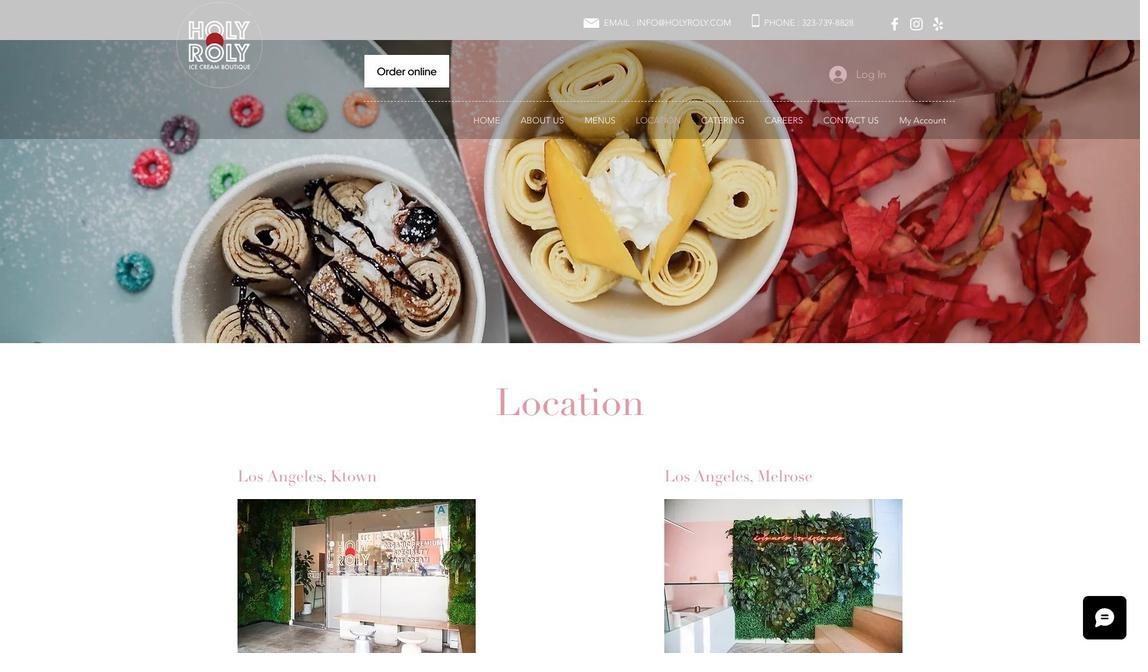 Task type: vqa. For each thing, say whether or not it's contained in the screenshot.
Ice Cream in Los Angeles image
no



Task type: describe. For each thing, give the bounding box(es) containing it.
white yelp icon image
[[930, 16, 947, 33]]

dsc_5533.jpg image
[[238, 500, 476, 654]]

img_9269_2.jpg image
[[665, 500, 903, 654]]

white facebook icon image
[[887, 16, 904, 33]]

social bar element
[[887, 16, 947, 33]]

main_boutique 2.png image
[[177, 2, 263, 88]]



Task type: locate. For each thing, give the bounding box(es) containing it.
white instagram icon image
[[909, 16, 926, 33]]

wix chat element
[[1077, 590, 1141, 654]]



